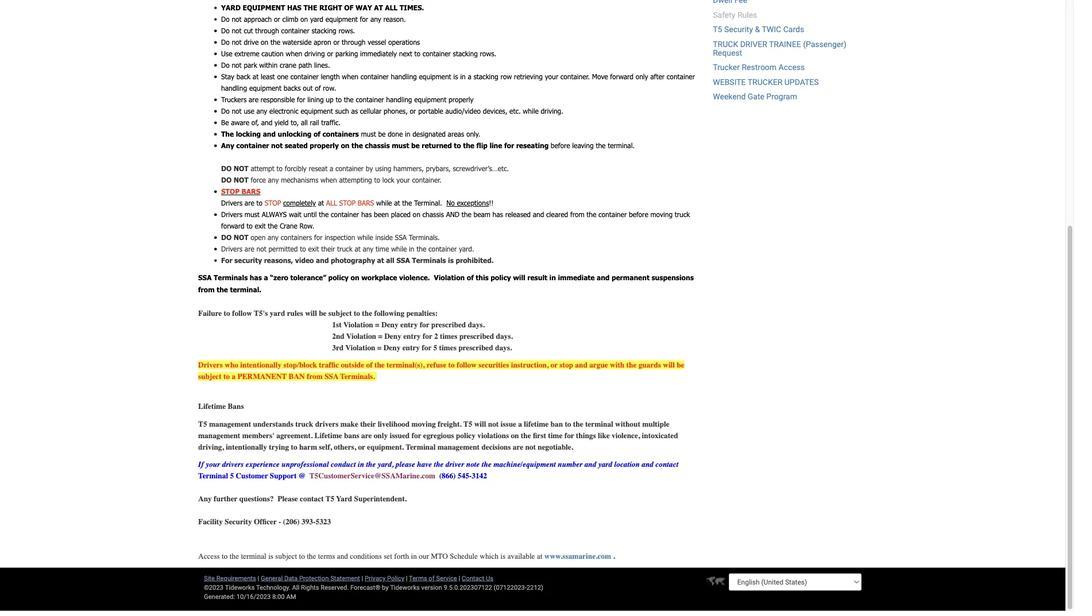 Task type: vqa. For each thing, say whether or not it's contained in the screenshot.
availability
no



Task type: locate. For each thing, give the bounding box(es) containing it.
1 vertical spatial your
[[397, 176, 410, 185]]

any left further in the bottom of the page
[[198, 495, 212, 504]]

leaving
[[572, 142, 594, 150]]

0 vertical spatial only
[[636, 73, 648, 81]]

the inside ssa terminals has a "zero tolerance" policy on workplace violence.  violation of this policy will result in immediate and permanent suspensions from the terminal.
[[217, 286, 228, 294]]

1 vertical spatial prescribed
[[459, 332, 494, 341]]

traffic.
[[321, 119, 341, 127]]

| up tideworks
[[406, 575, 408, 582]]

not left force
[[234, 176, 249, 185]]

0 horizontal spatial your
[[206, 460, 220, 469]]

1 vertical spatial terminal
[[241, 552, 266, 561]]

are up the use
[[249, 96, 259, 104]]

cards
[[783, 25, 804, 34]]

of inside ssa terminals has a "zero tolerance" policy on workplace violence.  violation of this policy will result in immediate and permanent suspensions from the terminal.
[[467, 274, 474, 282]]

0 vertical spatial access
[[779, 63, 805, 72]]

1 vertical spatial days.
[[496, 332, 513, 341]]

not down truckers
[[232, 107, 242, 116]]

at right available at the left of the page
[[537, 552, 543, 561]]

0 vertical spatial bars
[[242, 188, 260, 196]]

yard
[[221, 4, 241, 12]]

on right placed
[[413, 211, 420, 219]]

container. inside yard equipment has the right of way at all times. do not approach or climb on yard equipment for any reason. do not cut through container stacking rows. do not drive on the waterside apron or through vessel operations use extreme caution when driving or parking immediately next to container stacking rows. do not park within crane path lines. stay back at least one container length when container handling equipment is in a stacking row retrieving your container. move forward only after container handling equipment backs out of row. truckers are responsible for lining up to the container handling equipment properly do not use any electronic equipment such as cellular phones, or portable audio/video devices, etc. while driving. be aware of, and yield to, all rail traffic. the locking and unlocking of containers must be done in designated areas only.
[[561, 73, 590, 81]]

trucker restroom access link
[[713, 63, 805, 72]]

must left always
[[245, 211, 260, 219]]

will inside ssa terminals has a "zero tolerance" policy on workplace violence.  violation of this policy will result in immediate and permanent suspensions from the terminal.
[[513, 274, 526, 282]]

follow inside failure to follow t5's yard rules will be subject to the following penalties: 1st violation = deny entry for prescribed days. 2nd violation = deny entry for 2 times prescribed days. 3rd violation = deny entry for 5 times prescribed days.
[[232, 309, 252, 318]]

for down way
[[360, 15, 368, 24]]

1 horizontal spatial only
[[636, 73, 648, 81]]

privacy policy link
[[365, 575, 404, 582]]

to right next
[[414, 50, 421, 58]]

2 do from the top
[[221, 27, 230, 35]]

by
[[366, 165, 373, 173], [382, 584, 389, 591]]

all up workplace
[[386, 257, 395, 265]]

2 vertical spatial your
[[206, 460, 220, 469]]

and right terms
[[337, 552, 348, 561]]

0 vertical spatial must
[[361, 130, 376, 139]]

entry left the 2
[[403, 332, 421, 341]]

the
[[304, 4, 317, 12]]

handling up truckers
[[221, 84, 247, 93]]

are up security
[[245, 245, 254, 253]]

0 vertical spatial all
[[385, 4, 398, 12]]

2 not from the top
[[234, 176, 249, 185]]

0 horizontal spatial all
[[326, 199, 337, 208]]

all for stop
[[326, 199, 337, 208]]

1 vertical spatial follow
[[457, 361, 477, 370]]

1 vertical spatial any
[[198, 495, 212, 504]]

website trucker updates link
[[713, 78, 819, 87]]

the up 3142
[[482, 460, 492, 469]]

truck driver trainee (passenger) request link
[[713, 40, 847, 58]]

extreme
[[235, 50, 259, 58]]

forward inside stop bars drivers are to stop completely at all stop bars while at the terminal. no exceptions !! drivers must always wait until the container has been placed on chassis and the beam has released and cleared from the container before moving truck forward to exit the crane row. do not open any containers for inspection while inside ssa terminals. drivers are not permitted to exit their truck at any time while in the container yard. for security reasons, video and photography at all ssa terminals is prohibited.
[[221, 222, 244, 231]]

intentionally inside the drivers who intentionally stop/block traffic outside of the terminal(s), refuse to follow securities instruction, or stop and argue with the guards will be subject to a permanent ban from ssa terminals.
[[240, 361, 282, 370]]

before inside stop bars drivers are to stop completely at all stop bars while at the terminal. no exceptions !! drivers must always wait until the container has been placed on chassis and the beam has released and cleared from the container before moving truck forward to exit the crane row. do not open any containers for inspection while inside ssa terminals. drivers are not permitted to exit their truck at any time while in the container yard. for security reasons, video and photography at all ssa terminals is prohibited.
[[629, 211, 648, 219]]

drivers inside if your drivers experience unprofessional conduct in the yard, please have the driver note the machine/equipment number and yard location and contact terminal 5 customer support @ t5customerservice@ssamarine.com (866) 545-3142
[[222, 460, 244, 469]]

2 vertical spatial stacking
[[474, 73, 499, 81]]

only inside yard equipment has the right of way at all times. do not approach or climb on yard equipment for any reason. do not cut through container stacking rows. do not drive on the waterside apron or through vessel operations use extreme caution when driving or parking immediately next to container stacking rows. do not park within crane path lines. stay back at least one container length when container handling equipment is in a stacking row retrieving your container. move forward only after container handling equipment backs out of row. truckers are responsible for lining up to the container handling equipment properly do not use any electronic equipment such as cellular phones, or portable audio/video devices, etc. while driving. be aware of, and yield to, all rail traffic. the locking and unlocking of containers must be done in designated areas only.
[[636, 73, 648, 81]]

1 horizontal spatial before
[[629, 211, 648, 219]]

site requirements link
[[204, 575, 256, 582]]

in right done
[[405, 130, 410, 139]]

0 vertical spatial subject
[[329, 309, 352, 318]]

1 vertical spatial intentionally
[[226, 443, 267, 452]]

1 horizontal spatial terminal
[[406, 443, 436, 452]]

1 vertical spatial =
[[378, 332, 383, 341]]

1 vertical spatial their
[[360, 420, 376, 429]]

not left open
[[234, 234, 249, 242]]

2 do from the top
[[221, 176, 232, 185]]

containers
[[323, 130, 359, 139], [281, 234, 312, 242]]

0 horizontal spatial yard
[[270, 309, 285, 318]]

0 vertical spatial properly
[[449, 96, 474, 104]]

have
[[417, 460, 432, 469]]

3 | from the left
[[406, 575, 408, 582]]

1 vertical spatial not
[[234, 176, 249, 185]]

0 horizontal spatial stop
[[221, 188, 240, 196]]

545-
[[458, 472, 472, 481]]

is
[[454, 73, 458, 81], [448, 257, 454, 265], [268, 552, 274, 561], [501, 552, 506, 561]]

(passenger)
[[803, 40, 847, 49]]

chassis
[[365, 142, 390, 150], [423, 211, 444, 219]]

at inside yard equipment has the right of way at all times. do not approach or climb on yard equipment for any reason. do not cut through container stacking rows. do not drive on the waterside apron or through vessel operations use extreme caution when driving or parking immediately next to container stacking rows. do not park within crane path lines. stay back at least one container length when container handling equipment is in a stacking row retrieving your container. move forward only after container handling equipment backs out of row. truckers are responsible for lining up to the container handling equipment properly do not use any electronic equipment such as cellular phones, or portable audio/video devices, etc. while driving. be aware of, and yield to, all rail traffic. the locking and unlocking of containers must be done in designated areas only.
[[253, 73, 259, 81]]

which
[[480, 552, 499, 561]]

workplace
[[361, 274, 397, 282]]

officer
[[254, 518, 277, 527]]

to down areas
[[454, 142, 461, 150]]

only.
[[466, 130, 481, 139]]

prybars,
[[426, 165, 451, 173]]

2 vertical spatial when
[[321, 176, 337, 185]]

0 vertical spatial all
[[301, 119, 308, 127]]

1 horizontal spatial rows.
[[480, 50, 497, 58]]

are inside yard equipment has the right of way at all times. do not approach or climb on yard equipment for any reason. do not cut through container stacking rows. do not drive on the waterside apron or through vessel operations use extreme caution when driving or parking immediately next to container stacking rows. do not park within crane path lines. stay back at least one container length when container handling equipment is in a stacking row retrieving your container. move forward only after container handling equipment backs out of row. truckers are responsible for lining up to the container handling equipment properly do not use any electronic equipment such as cellular phones, or portable audio/video devices, etc. while driving. be aware of, and yield to, all rail traffic. the locking and unlocking of containers must be done in designated areas only.
[[249, 96, 259, 104]]

1 horizontal spatial from
[[307, 372, 323, 381]]

container.
[[561, 73, 590, 81], [412, 176, 442, 185]]

subject inside failure to follow t5's yard rules will be subject to the following penalties: 1st violation = deny entry for prescribed days. 2nd violation = deny entry for 2 times prescribed days. 3rd violation = deny entry for 5 times prescribed days.
[[329, 309, 352, 318]]

outside
[[341, 361, 364, 370]]

yard
[[310, 15, 323, 24], [270, 309, 285, 318], [598, 460, 612, 469]]

-
[[279, 518, 281, 527]]

t5 up driving,
[[198, 420, 207, 429]]

stop
[[221, 188, 240, 196], [265, 199, 281, 208], [339, 199, 356, 208]]

a inside the drivers who intentionally stop/block traffic outside of the terminal(s), refuse to follow securities instruction, or stop and argue with the guards will be subject to a permanent ban from ssa terminals.
[[232, 372, 236, 381]]

drivers inside 't5 management understands truck drivers make their livelihood moving freight. t5 will not issue a lifetime ban to the terminal without multiple management members' agreement. lifetime bans are only issued for egregious policy violations on the first time for things like violence, intoxicated driving, intentionally trying to harm self, others, or equipment. terminal management decisions are not negotiable.'
[[315, 420, 339, 429]]

| up forecast®
[[362, 575, 363, 582]]

terminals. inside stop bars drivers are to stop completely at all stop bars while at the terminal. no exceptions !! drivers must always wait until the container has been placed on chassis and the beam has released and cleared from the container before moving truck forward to exit the crane row. do not open any containers for inspection while inside ssa terminals. drivers are not permitted to exit their truck at any time while in the container yard. for security reasons, video and photography at all ssa terminals is prohibited.
[[409, 234, 440, 242]]

to right 'failure'
[[224, 309, 230, 318]]

way
[[356, 4, 372, 12]]

on inside ssa terminals has a "zero tolerance" policy on workplace violence.  violation of this policy will result in immediate and permanent suspensions from the terminal.
[[351, 274, 359, 282]]

contact
[[462, 575, 484, 582]]

equipment
[[326, 15, 358, 24], [419, 73, 451, 81], [249, 84, 282, 93], [414, 96, 447, 104], [301, 107, 333, 116]]

for right issued in the bottom of the page
[[412, 432, 421, 440]]

not down the 'first'
[[525, 443, 536, 452]]

0 horizontal spatial terminal
[[241, 552, 266, 561]]

1 vertical spatial truck
[[337, 245, 353, 253]]

0 vertical spatial moving
[[651, 211, 673, 219]]

technology.
[[256, 584, 291, 591]]

properly up audio/video
[[449, 96, 474, 104]]

privacy
[[365, 575, 386, 582]]

container down immediately at the left
[[361, 73, 389, 81]]

facility security officer - (206) 393-5323
[[198, 518, 331, 527]]

container. inside do not attempt to forcibly reseat a container by using hammers, prybars, screwdriver's…etc. do not force any mechanisms when attempting to lock your container.
[[412, 176, 442, 185]]

3142
[[472, 472, 487, 481]]

0 vertical spatial contact
[[656, 460, 679, 469]]

of left the this
[[467, 274, 474, 282]]

reasons,
[[264, 257, 293, 265]]

0 horizontal spatial their
[[321, 245, 335, 253]]

truck
[[713, 40, 738, 49]]

right
[[319, 4, 342, 12]]

etc.
[[510, 107, 521, 116]]

1 vertical spatial terminals
[[214, 274, 248, 282]]

0 vertical spatial 5
[[433, 344, 437, 352]]

0 horizontal spatial when
[[286, 50, 302, 58]]

within
[[259, 61, 278, 70]]

time inside stop bars drivers are to stop completely at all stop bars while at the terminal. no exceptions !! drivers must always wait until the container has been placed on chassis and the beam has released and cleared from the container before moving truck forward to exit the crane row. do not open any containers for inspection while inside ssa terminals. drivers are not permitted to exit their truck at any time while in the container yard. for security reasons, video and photography at all ssa terminals is prohibited.
[[376, 245, 389, 253]]

cleared
[[546, 211, 568, 219]]

from right ban
[[307, 372, 323, 381]]

1 horizontal spatial drivers
[[315, 420, 339, 429]]

at
[[253, 73, 259, 81], [318, 199, 324, 208], [394, 199, 400, 208], [355, 245, 361, 253], [377, 257, 384, 265], [537, 552, 543, 561]]

0 vertical spatial do
[[221, 165, 232, 173]]

5 left customer
[[230, 472, 234, 481]]

your inside yard equipment has the right of way at all times. do not approach or climb on yard equipment for any reason. do not cut through container stacking rows. do not drive on the waterside apron or through vessel operations use extreme caution when driving or parking immediately next to container stacking rows. do not park within crane path lines. stay back at least one container length when container handling equipment is in a stacking row retrieving your container. move forward only after container handling equipment backs out of row. truckers are responsible for lining up to the container handling equipment properly do not use any electronic equipment such as cellular phones, or portable audio/video devices, etc. while driving. be aware of, and yield to, all rail traffic. the locking and unlocking of containers must be done in designated areas only.
[[545, 73, 558, 81]]

a inside ssa terminals has a "zero tolerance" policy on workplace violence.  violation of this policy will result in immediate and permanent suspensions from the terminal.
[[264, 274, 268, 282]]

1 horizontal spatial yard
[[310, 15, 323, 24]]

yard right t5's
[[270, 309, 285, 318]]

do not attempt to forcibly reseat a container by using hammers, prybars, screwdriver's…etc. do not force any mechanisms when attempting to lock your container.
[[221, 165, 509, 185]]

the left terms
[[307, 552, 316, 561]]

in inside ssa terminals has a "zero tolerance" policy on workplace violence.  violation of this policy will result in immediate and permanent suspensions from the terminal.
[[550, 274, 556, 282]]

0 vertical spatial their
[[321, 245, 335, 253]]

0 horizontal spatial moving
[[412, 420, 436, 429]]

0 vertical spatial chassis
[[365, 142, 390, 150]]

.
[[613, 552, 615, 561]]

first
[[533, 432, 546, 440]]

be right rules
[[319, 309, 327, 318]]

available
[[508, 552, 535, 561]]

not left attempt
[[234, 165, 249, 173]]

1 vertical spatial entry
[[403, 332, 421, 341]]

0 horizontal spatial terminal.
[[230, 286, 261, 294]]

yard inside if your drivers experience unprofessional conduct in the yard, please have the driver note the machine/equipment number and yard location and contact terminal 5 customer support @ t5customerservice@ssamarine.com (866) 545-3142
[[598, 460, 612, 469]]

be right the guards
[[677, 361, 685, 370]]

©2023 tideworks
[[204, 584, 255, 591]]

trucker
[[748, 78, 783, 87]]

make
[[341, 420, 358, 429]]

1 vertical spatial by
[[382, 584, 389, 591]]

failure to follow t5's yard rules will be subject to the following penalties: 1st violation = deny entry for prescribed days. 2nd violation = deny entry for 2 times prescribed days. 3rd violation = deny entry for 5 times prescribed days.
[[198, 309, 513, 352]]

chassis down done
[[365, 142, 390, 150]]

all inside yard equipment has the right of way at all times. do not approach or climb on yard equipment for any reason. do not cut through container stacking rows. do not drive on the waterside apron or through vessel operations use extreme caution when driving or parking immediately next to container stacking rows. do not park within crane path lines. stay back at least one container length when container handling equipment is in a stacking row retrieving your container. move forward only after container handling equipment backs out of row. truckers are responsible for lining up to the container handling equipment properly do not use any electronic equipment such as cellular phones, or portable audio/video devices, etc. while driving. be aware of, and yield to, all rail traffic. the locking and unlocking of containers must be done in designated areas only.
[[385, 4, 398, 12]]

while right etc.
[[523, 107, 539, 116]]

cellular
[[360, 107, 382, 116]]

unprofessional
[[282, 460, 329, 469]]

1 vertical spatial bars
[[358, 199, 374, 208]]

1 horizontal spatial terminal.
[[608, 142, 635, 150]]

trucker
[[713, 63, 740, 72]]

security inside safety rules t5 security & twic cards truck driver trainee (passenger) request trucker restroom access website trucker updates weekend gate program
[[724, 25, 753, 34]]

2 vertical spatial subject
[[275, 552, 297, 561]]

policy inside 't5 management understands truck drivers make their livelihood moving freight. t5 will not issue a lifetime ban to the terminal without multiple management members' agreement. lifetime bans are only issued for egregious policy violations on the first time for things like violence, intoxicated driving, intentionally trying to harm self, others, or equipment. terminal management decisions are not negotiable.'
[[456, 432, 476, 440]]

terminals inside stop bars drivers are to stop completely at all stop bars while at the terminal. no exceptions !! drivers must always wait until the container has been placed on chassis and the beam has released and cleared from the container before moving truck forward to exit the crane row. do not open any containers for inspection while inside ssa terminals. drivers are not permitted to exit their truck at any time while in the container yard. for security reasons, video and photography at all ssa terminals is prohibited.
[[412, 257, 446, 265]]

2 vertical spatial must
[[245, 211, 260, 219]]

while inside yard equipment has the right of way at all times. do not approach or climb on yard equipment for any reason. do not cut through container stacking rows. do not drive on the waterside apron or through vessel operations use extreme caution when driving or parking immediately next to container stacking rows. do not park within crane path lines. stay back at least one container length when container handling equipment is in a stacking row retrieving your container. move forward only after container handling equipment backs out of row. truckers are responsible for lining up to the container handling equipment properly do not use any electronic equipment such as cellular phones, or portable audio/video devices, etc. while driving. be aware of, and yield to, all rail traffic. the locking and unlocking of containers must be done in designated areas only.
[[523, 107, 539, 116]]

0 vertical spatial container.
[[561, 73, 590, 81]]

terms
[[409, 575, 427, 582]]

3 not from the top
[[234, 234, 249, 242]]

from right cleared
[[570, 211, 585, 219]]

t5customerservice@ssamarine.com link
[[310, 472, 435, 481]]

forward right move
[[610, 73, 634, 81]]

1 vertical spatial all
[[386, 257, 395, 265]]

will right the guards
[[663, 361, 675, 370]]

chassis inside stop bars drivers are to stop completely at all stop bars while at the terminal. no exceptions !! drivers must always wait until the container has been placed on chassis and the beam has released and cleared from the container before moving truck forward to exit the crane row. do not open any containers for inspection while inside ssa terminals. drivers are not permitted to exit their truck at any time while in the container yard. for security reasons, video and photography at all ssa terminals is prohibited.
[[423, 211, 444, 219]]

terminal inside if your drivers experience unprofessional conduct in the yard, please have the driver note the machine/equipment number and yard location and contact terminal 5 customer support @ t5customerservice@ssamarine.com (866) 545-3142
[[198, 472, 228, 481]]

while
[[523, 107, 539, 116], [376, 199, 392, 208], [357, 234, 373, 242], [391, 245, 407, 253]]

must down done
[[392, 142, 409, 150]]

from inside stop bars drivers are to stop completely at all stop bars while at the terminal. no exceptions !! drivers must always wait until the container has been placed on chassis and the beam has released and cleared from the container before moving truck forward to exit the crane row. do not open any containers for inspection while inside ssa terminals. drivers are not permitted to exit their truck at any time while in the container yard. for security reasons, video and photography at all ssa terminals is prohibited.
[[570, 211, 585, 219]]

1 horizontal spatial has
[[361, 211, 372, 219]]

container up waterside
[[281, 27, 310, 35]]

0 horizontal spatial from
[[198, 286, 215, 294]]

do down the
[[221, 165, 232, 173]]

not inside stop bars drivers are to stop completely at all stop bars while at the terminal. no exceptions !! drivers must always wait until the container has been placed on chassis and the beam has released and cleared from the container before moving truck forward to exit the crane row. do not open any containers for inspection while inside ssa terminals. drivers are not permitted to exit their truck at any time while in the container yard. for security reasons, video and photography at all ssa terminals is prohibited.
[[257, 245, 266, 253]]

t5 down safety
[[713, 25, 722, 34]]

9.5.0.202307122
[[444, 584, 492, 591]]

0 vertical spatial entry
[[400, 320, 418, 329]]

all inside stop bars drivers are to stop completely at all stop bars while at the terminal. no exceptions !! drivers must always wait until the container has been placed on chassis and the beam has released and cleared from the container before moving truck forward to exit the crane row. do not open any containers for inspection while inside ssa terminals. drivers are not permitted to exit their truck at any time while in the container yard. for security reasons, video and photography at all ssa terminals is prohibited.
[[326, 199, 337, 208]]

generated:
[[204, 593, 235, 601]]

0 vertical spatial any
[[221, 142, 234, 150]]

1 vertical spatial 5
[[230, 472, 234, 481]]

1 horizontal spatial properly
[[449, 96, 474, 104]]

10/16/2023
[[237, 593, 271, 601]]

not left drive
[[232, 38, 242, 47]]

requirements
[[216, 575, 256, 582]]

0 vertical spatial yard
[[310, 15, 323, 24]]

screwdriver's…etc.
[[453, 165, 509, 173]]

1 vertical spatial do
[[221, 176, 232, 185]]

0 horizontal spatial properly
[[310, 142, 339, 150]]

1 horizontal spatial terminals
[[412, 257, 446, 265]]

violation up outside
[[346, 344, 375, 352]]

and right location
[[642, 460, 654, 469]]

or down the bans
[[358, 443, 365, 452]]

0 horizontal spatial before
[[551, 142, 570, 150]]

yard inside failure to follow t5's yard rules will be subject to the following penalties: 1st violation = deny entry for prescribed days. 2nd violation = deny entry for 2 times prescribed days. 3rd violation = deny entry for 5 times prescribed days.
[[270, 309, 285, 318]]

1 horizontal spatial their
[[360, 420, 376, 429]]

properly up reseat
[[310, 142, 339, 150]]

policy right the this
[[491, 274, 511, 282]]

lifetime inside 't5 management understands truck drivers make their livelihood moving freight. t5 will not issue a lifetime ban to the terminal without multiple management members' agreement. lifetime bans are only issued for egregious policy violations on the first time for things like violence, intoxicated driving, intentionally trying to harm self, others, or equipment. terminal management decisions are not negotiable.'
[[315, 432, 342, 440]]

1 horizontal spatial truck
[[337, 245, 353, 253]]

returned
[[422, 142, 452, 150]]

time up negotiable.
[[548, 432, 563, 440]]

intentionally inside 't5 management understands truck drivers make their livelihood moving freight. t5 will not issue a lifetime ban to the terminal without multiple management members' agreement. lifetime bans are only issued for egregious policy violations on the first time for things like violence, intoxicated driving, intentionally trying to harm self, others, or equipment. terminal management decisions are not negotiable.'
[[226, 443, 267, 452]]

1 vertical spatial drivers
[[222, 460, 244, 469]]

container left 'yard.'
[[429, 245, 457, 253]]

the right cleared
[[587, 211, 597, 219]]

security
[[234, 257, 262, 265]]

2 horizontal spatial stop
[[339, 199, 356, 208]]

| left general
[[258, 575, 259, 582]]

0 vertical spatial management
[[209, 420, 251, 429]]

0 vertical spatial time
[[376, 245, 389, 253]]

0 horizontal spatial rows.
[[339, 27, 355, 35]]

1 do from the top
[[221, 15, 230, 24]]

3 do from the top
[[221, 234, 232, 242]]

inspection
[[325, 234, 355, 242]]

your right retrieving
[[545, 73, 558, 81]]

2 vertical spatial not
[[234, 234, 249, 242]]

the inside failure to follow t5's yard rules will be subject to the following penalties: 1st violation = deny entry for prescribed days. 2nd violation = deny entry for 2 times prescribed days. 3rd violation = deny entry for 5 times prescribed days.
[[362, 309, 372, 318]]

handling down next
[[391, 73, 417, 81]]

0 horizontal spatial drivers
[[222, 460, 244, 469]]

violation
[[434, 274, 465, 282], [343, 320, 373, 329], [346, 332, 376, 341], [346, 344, 375, 352]]

1 vertical spatial terminal.
[[230, 286, 261, 294]]

by down privacy policy link
[[382, 584, 389, 591]]

1 do from the top
[[221, 165, 232, 173]]

your right if
[[206, 460, 220, 469]]

0 vertical spatial containers
[[323, 130, 359, 139]]

yard left location
[[598, 460, 612, 469]]

0 horizontal spatial container.
[[412, 176, 442, 185]]

us
[[486, 575, 493, 582]]

drive
[[244, 38, 259, 47]]

seated
[[285, 142, 308, 150]]

lifetime
[[198, 402, 226, 411], [315, 432, 342, 440]]

a inside do not attempt to forcibly reseat a container by using hammers, prybars, screwdriver's…etc. do not force any mechanisms when attempting to lock your container.
[[330, 165, 333, 173]]

containers inside stop bars drivers are to stop completely at all stop bars while at the terminal. no exceptions !! drivers must always wait until the container has been placed on chassis and the beam has released and cleared from the container before moving truck forward to exit the crane row. do not open any containers for inspection while inside ssa terminals. drivers are not permitted to exit their truck at any time while in the container yard. for security reasons, video and photography at all ssa terminals is prohibited.
[[281, 234, 312, 242]]

your inside if your drivers experience unprofessional conduct in the yard, please have the driver note the machine/equipment number and yard location and contact terminal 5 customer support @ t5customerservice@ssamarine.com (866) 545-3142
[[206, 460, 220, 469]]

1 vertical spatial exit
[[308, 245, 319, 253]]

subject
[[329, 309, 352, 318], [198, 372, 222, 381], [275, 552, 297, 561]]

or left stop
[[551, 361, 558, 370]]

their inside 't5 management understands truck drivers make their livelihood moving freight. t5 will not issue a lifetime ban to the terminal without multiple management members' agreement. lifetime bans are only issued for egregious policy violations on the first time for things like violence, intoxicated driving, intentionally trying to harm self, others, or equipment. terminal management decisions are not negotiable.'
[[360, 420, 376, 429]]

line
[[490, 142, 502, 150]]

2 vertical spatial from
[[307, 372, 323, 381]]

intentionally down members'
[[226, 443, 267, 452]]

truckers
[[221, 96, 247, 104]]

program
[[767, 92, 797, 102]]

security down rules
[[724, 25, 753, 34]]

1 vertical spatial deny
[[384, 332, 402, 341]]

0 vertical spatial before
[[551, 142, 570, 150]]

and inside the drivers who intentionally stop/block traffic outside of the terminal(s), refuse to follow securities instruction, or stop and argue with the guards will be subject to a permanent ban from ssa terminals.
[[575, 361, 588, 370]]

be inside the drivers who intentionally stop/block traffic outside of the terminal(s), refuse to follow securities instruction, or stop and argue with the guards will be subject to a permanent ban from ssa terminals.
[[677, 361, 685, 370]]

when down reseat
[[321, 176, 337, 185]]

before
[[551, 142, 570, 150], [629, 211, 648, 219]]

0 vertical spatial drivers
[[315, 420, 339, 429]]

0 horizontal spatial security
[[225, 518, 252, 527]]

use
[[221, 50, 232, 58]]

4 | from the left
[[459, 575, 460, 582]]

drivers up customer
[[222, 460, 244, 469]]

row.
[[300, 222, 314, 231]]

handling up phones,
[[386, 96, 412, 104]]

next
[[399, 50, 412, 58]]

on
[[301, 15, 308, 24], [261, 38, 268, 47], [341, 142, 350, 150], [413, 211, 420, 219], [351, 274, 359, 282], [511, 432, 519, 440]]

freight.
[[438, 420, 462, 429]]

from inside ssa terminals has a "zero tolerance" policy on workplace violence.  violation of this policy will result in immediate and permanent suspensions from the terminal.
[[198, 286, 215, 294]]

0 horizontal spatial containers
[[281, 234, 312, 242]]

safety rules t5 security & twic cards truck driver trainee (passenger) request trucker restroom access website trucker updates weekend gate program
[[713, 10, 847, 102]]

operations
[[388, 38, 420, 47]]

forward up for
[[221, 222, 244, 231]]

is up audio/video
[[454, 73, 458, 81]]

all inside stop bars drivers are to stop completely at all stop bars while at the terminal. no exceptions !! drivers must always wait until the container has been placed on chassis and the beam has released and cleared from the container before moving truck forward to exit the crane row. do not open any containers for inspection while inside ssa terminals. drivers are not permitted to exit their truck at any time while in the container yard. for security reasons, video and photography at all ssa terminals is prohibited.
[[386, 257, 395, 265]]

0 vertical spatial terminal
[[585, 420, 613, 429]]

terminal inside 't5 management understands truck drivers make their livelihood moving freight. t5 will not issue a lifetime ban to the terminal without multiple management members' agreement. lifetime bans are only issued for egregious policy violations on the first time for things like violence, intoxicated driving, intentionally trying to harm self, others, or equipment. terminal management decisions are not negotiable.'
[[585, 420, 613, 429]]

0 vertical spatial deny
[[381, 320, 399, 329]]

5 inside if your drivers experience unprofessional conduct in the yard, please have the driver note the machine/equipment number and yard location and contact terminal 5 customer support @ t5customerservice@ssamarine.com (866) 545-3142
[[230, 472, 234, 481]]

1 horizontal spatial bars
[[358, 199, 374, 208]]

subject up 1st
[[329, 309, 352, 318]]

5 down the 2
[[433, 344, 437, 352]]

of inside site requirements | general data protection statement | privacy policy | terms of service | contact us ©2023 tideworks technology. all rights reserved. forecast® by tideworks version 9.5.0.202307122 (07122023-2212) generated: 10/16/2023 8:00 am
[[429, 575, 435, 582]]

in inside if your drivers experience unprofessional conduct in the yard, please have the driver note the machine/equipment number and yard location and contact terminal 5 customer support @ t5customerservice@ssamarine.com (866) 545-3142
[[358, 460, 364, 469]]

be inside yard equipment has the right of way at all times. do not approach or climb on yard equipment for any reason. do not cut through container stacking rows. do not drive on the waterside apron or through vessel operations use extreme caution when driving or parking immediately next to container stacking rows. do not park within crane path lines. stay back at least one container length when container handling equipment is in a stacking row retrieving your container. move forward only after container handling equipment backs out of row. truckers are responsible for lining up to the container handling equipment properly do not use any electronic equipment such as cellular phones, or portable audio/video devices, etc. while driving. be aware of, and yield to, all rail traffic. the locking and unlocking of containers must be done in designated areas only.
[[378, 130, 386, 139]]

2 horizontal spatial must
[[392, 142, 409, 150]]

will
[[513, 274, 526, 282], [305, 309, 317, 318], [663, 361, 675, 370], [474, 420, 486, 429]]

waterside
[[283, 38, 312, 47]]

1 horizontal spatial containers
[[323, 130, 359, 139]]

1 horizontal spatial contact
[[656, 460, 679, 469]]

moving inside stop bars drivers are to stop completely at all stop bars while at the terminal. no exceptions !! drivers must always wait until the container has been placed on chassis and the beam has released and cleared from the container before moving truck forward to exit the crane row. do not open any containers for inspection while inside ssa terminals. drivers are not permitted to exit their truck at any time while in the container yard. for security reasons, video and photography at all ssa terminals is prohibited.
[[651, 211, 673, 219]]

released
[[505, 211, 531, 219]]

your down hammers,
[[397, 176, 410, 185]]

forward inside yard equipment has the right of way at all times. do not approach or climb on yard equipment for any reason. do not cut through container stacking rows. do not drive on the waterside apron or through vessel operations use extreme caution when driving or parking immediately next to container stacking rows. do not park within crane path lines. stay back at least one container length when container handling equipment is in a stacking row retrieving your container. move forward only after container handling equipment backs out of row. truckers are responsible for lining up to the container handling equipment properly do not use any electronic equipment such as cellular phones, or portable audio/video devices, etc. while driving. be aware of, and yield to, all rail traffic. the locking and unlocking of containers must be done in designated areas only.
[[610, 73, 634, 81]]

0 horizontal spatial terminals
[[214, 274, 248, 282]]

bars down force
[[242, 188, 260, 196]]

drivers left make
[[315, 420, 339, 429]]

not left seated on the left of page
[[271, 142, 283, 150]]

contact up 393-
[[300, 495, 324, 504]]

others,
[[334, 443, 356, 452]]

properly
[[449, 96, 474, 104], [310, 142, 339, 150]]

must inside stop bars drivers are to stop completely at all stop bars while at the terminal. no exceptions !! drivers must always wait until the container has been placed on chassis and the beam has released and cleared from the container before moving truck forward to exit the crane row. do not open any containers for inspection while inside ssa terminals. drivers are not permitted to exit their truck at any time while in the container yard. for security reasons, video and photography at all ssa terminals is prohibited.
[[245, 211, 260, 219]]

and inside ssa terminals has a "zero tolerance" policy on workplace violence.  violation of this policy will result in immediate and permanent suspensions from the terminal.
[[597, 274, 610, 282]]

5 do from the top
[[221, 107, 230, 116]]

1 vertical spatial only
[[374, 432, 388, 440]]

do up for
[[221, 234, 232, 242]]

any for any container not seated properly on the chassis must be returned to the flip line for reseating before leaving the terminal.
[[221, 142, 234, 150]]

instruction,
[[511, 361, 549, 370]]



Task type: describe. For each thing, give the bounding box(es) containing it.
by inside site requirements | general data protection statement | privacy policy | terms of service | contact us ©2023 tideworks technology. all rights reserved. forecast® by tideworks version 9.5.0.202307122 (07122023-2212) generated: 10/16/2023 8:00 am
[[382, 584, 389, 591]]

a inside 't5 management understands truck drivers make their livelihood moving freight. t5 will not issue a lifetime ban to the terminal without multiple management members' agreement. lifetime bans are only issued for egregious policy violations on the first time for things like violence, intoxicated driving, intentionally trying to harm self, others, or equipment. terminal management decisions are not negotiable.'
[[518, 420, 522, 429]]

all for times.
[[385, 4, 398, 12]]

aware
[[231, 119, 249, 127]]

for right line
[[504, 142, 514, 150]]

at right completely
[[318, 199, 324, 208]]

to down agreement. at the bottom left of the page
[[291, 443, 297, 452]]

the down always
[[268, 222, 278, 231]]

the up ssa terminals has a "zero tolerance" policy on workplace violence.  violation of this policy will result in immediate and permanent suspensions from the terminal.
[[417, 245, 426, 253]]

by inside do not attempt to forcibly reseat a container by using hammers, prybars, screwdriver's…etc. do not force any mechanisms when attempting to lock your container.
[[366, 165, 373, 173]]

ssa inside the drivers who intentionally stop/block traffic outside of the terminal(s), refuse to follow securities instruction, or stop and argue with the guards will be subject to a permanent ban from ssa terminals.
[[325, 372, 339, 381]]

understands
[[253, 420, 294, 429]]

ssa up workplace
[[397, 257, 410, 265]]

t5customerservice@ssamarine.com
[[310, 472, 435, 481]]

your inside do not attempt to forcibly reseat a container by using hammers, prybars, screwdriver's…etc. do not force any mechanisms when attempting to lock your container.
[[397, 176, 410, 185]]

to up open
[[247, 222, 253, 231]]

am
[[286, 593, 296, 601]]

1 | from the left
[[258, 575, 259, 582]]

when inside do not attempt to forcibly reseat a container by using hammers, prybars, screwdriver's…etc. do not force any mechanisms when attempting to lock your container.
[[321, 176, 337, 185]]

not left cut
[[232, 27, 242, 35]]

violation right 1st
[[343, 320, 373, 329]]

statement
[[330, 575, 360, 582]]

at up workplace
[[377, 257, 384, 265]]

0 vertical spatial handling
[[391, 73, 417, 81]]

in inside stop bars drivers are to stop completely at all stop bars while at the terminal. no exceptions !! drivers must always wait until the container has been placed on chassis and the beam has released and cleared from the container before moving truck forward to exit the crane row. do not open any containers for inspection while inside ssa terminals. drivers are not permitted to exit their truck at any time while in the container yard. for security reasons, video and photography at all ssa terminals is prohibited.
[[409, 245, 415, 253]]

gate
[[748, 92, 765, 102]]

not inside stop bars drivers are to stop completely at all stop bars while at the terminal. no exceptions !! drivers must always wait until the container has been placed on chassis and the beam has released and cleared from the container before moving truck forward to exit the crane row. do not open any containers for inspection while inside ssa terminals. drivers are not permitted to exit their truck at any time while in the container yard. for security reasons, video and photography at all ssa terminals is prohibited.
[[234, 234, 249, 242]]

forcibly
[[285, 165, 307, 173]]

any inside do not attempt to forcibly reseat a container by using hammers, prybars, screwdriver's…etc. do not force any mechanisms when attempting to lock your container.
[[268, 176, 279, 185]]

2 vertical spatial entry
[[403, 344, 420, 352]]

2 | from the left
[[362, 575, 363, 582]]

driving,
[[198, 443, 224, 452]]

rules
[[287, 309, 303, 318]]

any up photography in the top left of the page
[[363, 245, 374, 253]]

conduct
[[331, 460, 356, 469]]

terminal inside 't5 management understands truck drivers make their livelihood moving freight. t5 will not issue a lifetime ban to the terminal without multiple management members' agreement. lifetime bans are only issued for egregious policy violations on the first time for things like violence, intoxicated driving, intentionally trying to harm self, others, or equipment. terminal management decisions are not negotiable.'
[[406, 443, 436, 452]]

for inside stop bars drivers are to stop completely at all stop bars while at the terminal. no exceptions !! drivers must always wait until the container has been placed on chassis and the beam has released and cleared from the container before moving truck forward to exit the crane row. do not open any containers for inspection while inside ssa terminals. drivers are not permitted to exit their truck at any time while in the container yard. for security reasons, video and photography at all ssa terminals is prohibited.
[[314, 234, 323, 242]]

any down at
[[371, 15, 381, 24]]

retrieving
[[514, 73, 543, 81]]

to up site requirements link
[[222, 552, 228, 561]]

0 horizontal spatial through
[[255, 27, 279, 35]]

to up general data protection statement link
[[299, 552, 305, 561]]

t5 right freight. at the bottom
[[464, 420, 472, 429]]

1 vertical spatial handling
[[221, 84, 247, 93]]

or inside the drivers who intentionally stop/block traffic outside of the terminal(s), refuse to follow securities instruction, or stop and argue with the guards will be subject to a permanent ban from ssa terminals.
[[551, 361, 558, 370]]

1 vertical spatial stacking
[[453, 50, 478, 58]]

support
[[270, 472, 297, 481]]

tideworks
[[390, 584, 420, 591]]

harm
[[299, 443, 317, 452]]

be down 'designated'
[[411, 142, 420, 150]]

trainee
[[769, 40, 801, 49]]

and right number
[[585, 460, 596, 469]]

terminals inside ssa terminals has a "zero tolerance" policy on workplace violence.  violation of this policy will result in immediate and permanent suspensions from the terminal.
[[214, 274, 248, 282]]

please
[[396, 460, 415, 469]]

decisions
[[482, 443, 511, 452]]

on inside stop bars drivers are to stop completely at all stop bars while at the terminal. no exceptions !! drivers must always wait until the container has been placed on chassis and the beam has released and cleared from the container before moving truck forward to exit the crane row. do not open any containers for inspection while inside ssa terminals. drivers are not permitted to exit their truck at any time while in the container yard. for security reasons, video and photography at all ssa terminals is prohibited.
[[413, 211, 420, 219]]

containers inside yard equipment has the right of way at all times. do not approach or climb on yard equipment for any reason. do not cut through container stacking rows. do not drive on the waterside apron or through vessel operations use extreme caution when driving or parking immediately next to container stacking rows. do not park within crane path lines. stay back at least one container length when container handling equipment is in a stacking row retrieving your container. move forward only after container handling equipment backs out of row. truckers are responsible for lining up to the container handling equipment properly do not use any electronic equipment such as cellular phones, or portable audio/video devices, etc. while driving. be aware of, and yield to, all rail traffic. the locking and unlocking of containers must be done in designated areas only.
[[323, 130, 359, 139]]

!!
[[489, 199, 494, 208]]

restroom
[[742, 63, 777, 72]]

violations
[[478, 432, 509, 440]]

securities
[[479, 361, 509, 370]]

any right open
[[268, 234, 279, 242]]

1 horizontal spatial through
[[342, 38, 366, 47]]

1 vertical spatial management
[[198, 432, 240, 440]]

2 horizontal spatial when
[[342, 73, 358, 81]]

do inside stop bars drivers are to stop completely at all stop bars while at the terminal. no exceptions !! drivers must always wait until the container has been placed on chassis and the beam has released and cleared from the container before moving truck forward to exit the crane row. do not open any containers for inspection while inside ssa terminals. drivers are not permitted to exit their truck at any time while in the container yard. for security reasons, video and photography at all ssa terminals is prohibited.
[[221, 234, 232, 242]]

the down only.
[[463, 142, 475, 150]]

will inside the drivers who intentionally stop/block traffic outside of the terminal(s), refuse to follow securities instruction, or stop and argue with the guards will be subject to a permanent ban from ssa terminals.
[[663, 361, 675, 370]]

yard inside yard equipment has the right of way at all times. do not approach or climb on yard equipment for any reason. do not cut through container stacking rows. do not drive on the waterside apron or through vessel operations use extreme caution when driving or parking immediately next to container stacking rows. do not park within crane path lines. stay back at least one container length when container handling equipment is in a stacking row retrieving your container. move forward only after container handling equipment backs out of row. truckers are responsible for lining up to the container handling equipment properly do not use any electronic equipment such as cellular phones, or portable audio/video devices, etc. while driving. be aware of, and yield to, all rail traffic. the locking and unlocking of containers must be done in designated areas only.
[[310, 15, 323, 24]]

for left things
[[565, 432, 574, 440]]

contact inside if your drivers experience unprofessional conduct in the yard, please have the driver note the machine/equipment number and yard location and contact terminal 5 customer support @ t5customerservice@ssamarine.com (866) 545-3142
[[656, 460, 679, 469]]

the up t5customerservice@ssamarine.com
[[366, 460, 376, 469]]

is inside stop bars drivers are to stop completely at all stop bars while at the terminal. no exceptions !! drivers must always wait until the container has been placed on chassis and the beam has released and cleared from the container before moving truck forward to exit the crane row. do not open any containers for inspection while inside ssa terminals. drivers are not permitted to exit their truck at any time while in the container yard. for security reasons, video and photography at all ssa terminals is prohibited.
[[448, 257, 454, 265]]

mechanisms
[[281, 176, 318, 185]]

0 vertical spatial days.
[[468, 320, 485, 329]]

one
[[277, 73, 288, 81]]

number
[[558, 460, 583, 469]]

from inside the drivers who intentionally stop/block traffic outside of the terminal(s), refuse to follow securities instruction, or stop and argue with the guards will be subject to a permanent ban from ssa terminals.
[[307, 372, 323, 381]]

on inside 't5 management understands truck drivers make their livelihood moving freight. t5 will not issue a lifetime ban to the terminal without multiple management members' agreement. lifetime bans are only issued for egregious policy violations on the first time for things like violence, intoxicated driving, intentionally trying to harm self, others, or equipment. terminal management decisions are not negotiable.'
[[511, 432, 519, 440]]

bans
[[228, 402, 244, 411]]

the left the 'first'
[[521, 432, 531, 440]]

to left lock
[[374, 176, 380, 185]]

or down the 'apron' at the top left of page
[[327, 50, 333, 58]]

access to the terminal is subject to the terms and conditions set forth in our mto schedule which is available at www.ssamarine.com .
[[198, 552, 615, 561]]

forecast®
[[350, 584, 381, 591]]

2 horizontal spatial has
[[493, 211, 503, 219]]

and left cleared
[[533, 211, 544, 219]]

or inside 't5 management understands truck drivers make their livelihood moving freight. t5 will not issue a lifetime ban to the terminal without multiple management members' agreement. lifetime bans are only issued for egregious policy violations on the first time for things like violence, intoxicated driving, intentionally trying to harm self, others, or equipment. terminal management decisions are not negotiable.'
[[358, 443, 365, 452]]

on down 'such'
[[341, 142, 350, 150]]

lock
[[382, 176, 394, 185]]

follow inside the drivers who intentionally stop/block traffic outside of the terminal(s), refuse to follow securities instruction, or stop and argue with the guards will be subject to a permanent ban from ssa terminals.
[[457, 361, 477, 370]]

immediately
[[360, 50, 397, 58]]

container right after
[[667, 73, 695, 81]]

1 horizontal spatial exit
[[308, 245, 319, 253]]

drivers who intentionally stop/block traffic outside of the terminal(s), refuse to follow securities instruction, or stop and argue with the guards will be subject to a permanent ban from ssa terminals.
[[198, 361, 685, 381]]

all inside yard equipment has the right of way at all times. do not approach or climb on yard equipment for any reason. do not cut through container stacking rows. do not drive on the waterside apron or through vessel operations use extreme caution when driving or parking immediately next to container stacking rows. do not park within crane path lines. stay back at least one container length when container handling equipment is in a stacking row retrieving your container. move forward only after container handling equipment backs out of row. truckers are responsible for lining up to the container handling equipment properly do not use any electronic equipment such as cellular phones, or portable audio/video devices, etc. while driving. be aware of, and yield to, all rail traffic. the locking and unlocking of containers must be done in designated areas only.
[[301, 119, 308, 127]]

2 vertical spatial prescribed
[[459, 344, 493, 352]]

in left our
[[411, 552, 417, 561]]

ban
[[289, 372, 305, 381]]

2 vertical spatial =
[[377, 344, 382, 352]]

5 inside failure to follow t5's yard rules will be subject to the following penalties: 1st violation = deny entry for prescribed days. 2nd violation = deny entry for 2 times prescribed days. 3rd violation = deny entry for 5 times prescribed days.
[[433, 344, 437, 352]]

the down exceptions
[[462, 211, 472, 219]]

for down penalties:
[[420, 320, 429, 329]]

rail
[[310, 119, 319, 127]]

or right the 'apron' at the top left of page
[[333, 38, 340, 47]]

2 vertical spatial days.
[[495, 344, 512, 352]]

1 horizontal spatial subject
[[275, 552, 297, 561]]

while up been
[[376, 199, 392, 208]]

violation inside ssa terminals has a "zero tolerance" policy on workplace violence.  violation of this policy will result in immediate and permanent suspensions from the terminal.
[[434, 274, 465, 282]]

while left inside
[[357, 234, 373, 242]]

of right out
[[315, 84, 321, 93]]

weekend
[[713, 92, 746, 102]]

&
[[755, 25, 760, 34]]

lifetime
[[524, 420, 549, 429]]

1 vertical spatial access
[[198, 552, 220, 561]]

subject inside the drivers who intentionally stop/block traffic outside of the terminal(s), refuse to follow securities instruction, or stop and argue with the guards will be subject to a permanent ban from ssa terminals.
[[198, 372, 222, 381]]

for down out
[[297, 96, 305, 104]]

beam
[[474, 211, 491, 219]]

ssa right inside
[[395, 234, 407, 242]]

customer
[[236, 472, 268, 481]]

only inside 't5 management understands truck drivers make their livelihood moving freight. t5 will not issue a lifetime ban to the terminal without multiple management members' agreement. lifetime bans are only issued for egregious policy violations on the first time for things like violence, intoxicated driving, intentionally trying to harm self, others, or equipment. terminal management decisions are not negotiable.'
[[374, 432, 388, 440]]

1 horizontal spatial stop
[[265, 199, 281, 208]]

will inside 't5 management understands truck drivers make their livelihood moving freight. t5 will not issue a lifetime ban to the terminal without multiple management members' agreement. lifetime bans are only issued for egregious policy violations on the first time for things like violence, intoxicated driving, intentionally trying to harm self, others, or equipment. terminal management decisions are not negotiable.'
[[474, 420, 486, 429]]

t5 inside safety rules t5 security & twic cards truck driver trainee (passenger) request trucker restroom access website trucker updates weekend gate program
[[713, 25, 722, 34]]

move
[[592, 73, 608, 81]]

1 vertical spatial times
[[439, 344, 457, 352]]

times.
[[400, 4, 424, 12]]

driving
[[304, 50, 325, 58]]

2212)
[[527, 584, 543, 591]]

and down yield
[[263, 130, 276, 139]]

row
[[501, 73, 512, 81]]

are down force
[[245, 199, 254, 208]]

terminals. inside the drivers who intentionally stop/block traffic outside of the terminal(s), refuse to follow securities instruction, or stop and argue with the guards will be subject to a permanent ban from ssa terminals.
[[340, 372, 375, 381]]

further
[[214, 495, 237, 504]]

self,
[[319, 443, 332, 452]]

container inside do not attempt to forcibly reseat a container by using hammers, prybars, screwdriver's…etc. do not force any mechanisms when attempting to lock your container.
[[336, 165, 364, 173]]

1 vertical spatial must
[[392, 142, 409, 150]]

must inside yard equipment has the right of way at all times. do not approach or climb on yard equipment for any reason. do not cut through container stacking rows. do not drive on the waterside apron or through vessel operations use extreme caution when driving or parking immediately next to container stacking rows. do not park within crane path lines. stay back at least one container length when container handling equipment is in a stacking row retrieving your container. move forward only after container handling equipment backs out of row. truckers are responsible for lining up to the container handling equipment properly do not use any electronic equipment such as cellular phones, or portable audio/video devices, etc. while driving. be aware of, and yield to, all rail traffic. the locking and unlocking of containers must be done in designated areas only.
[[361, 130, 376, 139]]

to left the following
[[354, 309, 360, 318]]

to up always
[[257, 199, 263, 208]]

container up inspection
[[331, 211, 359, 219]]

driver
[[446, 460, 464, 469]]

bans
[[344, 432, 360, 440]]

terminal. inside ssa terminals has a "zero tolerance" policy on workplace violence.  violation of this policy will result in immediate and permanent suspensions from the terminal.
[[230, 286, 261, 294]]

of
[[344, 4, 354, 12]]

apron
[[314, 38, 331, 47]]

4 do from the top
[[221, 61, 230, 70]]

lifetime bans
[[198, 402, 244, 411]]

drivers inside the drivers who intentionally stop/block traffic outside of the terminal(s), refuse to follow securities instruction, or stop and argue with the guards will be subject to a permanent ban from ssa terminals.
[[198, 361, 223, 370]]

audio/video
[[445, 107, 481, 116]]

until
[[304, 211, 317, 219]]

on down the
[[301, 15, 308, 24]]

0 horizontal spatial contact
[[300, 495, 324, 504]]

phones,
[[384, 107, 408, 116]]

in up audio/video
[[460, 73, 466, 81]]

any right the use
[[257, 107, 267, 116]]

is right which
[[501, 552, 506, 561]]

0 horizontal spatial exit
[[255, 222, 266, 231]]

2 vertical spatial deny
[[384, 344, 401, 352]]

not up back
[[232, 61, 242, 70]]

0 vertical spatial terminal.
[[608, 142, 635, 150]]

all
[[292, 584, 299, 591]]

2 horizontal spatial policy
[[491, 274, 511, 282]]

this
[[476, 274, 489, 282]]

trying
[[269, 443, 289, 452]]

to down who
[[224, 372, 230, 381]]

t5 left yard on the bottom left of the page
[[326, 495, 335, 504]]

of down "rail"
[[314, 130, 321, 139]]

0 vertical spatial times
[[440, 332, 458, 341]]

issue
[[501, 420, 516, 429]]

truck inside 't5 management understands truck drivers make their livelihood moving freight. t5 will not issue a lifetime ban to the terminal without multiple management members' agreement. lifetime bans are only issued for egregious policy violations on the first time for things like violence, intoxicated driving, intentionally trying to harm self, others, or equipment. terminal management decisions are not negotiable.'
[[295, 420, 313, 429]]

the right leaving
[[596, 142, 606, 150]]

0 vertical spatial =
[[375, 320, 380, 329]]

yard
[[336, 495, 352, 504]]

is inside yard equipment has the right of way at all times. do not approach or climb on yard equipment for any reason. do not cut through container stacking rows. do not drive on the waterside apron or through vessel operations use extreme caution when driving or parking immediately next to container stacking rows. do not park within crane path lines. stay back at least one container length when container handling equipment is in a stacking row retrieving your container. move forward only after container handling equipment backs out of row. truckers are responsible for lining up to the container handling equipment properly do not use any electronic equipment such as cellular phones, or portable audio/video devices, etc. while driving. be aware of, and yield to, all rail traffic. the locking and unlocking of containers must be done in designated areas only.
[[454, 73, 458, 81]]

properly inside yard equipment has the right of way at all times. do not approach or climb on yard equipment for any reason. do not cut through container stacking rows. do not drive on the waterside apron or through vessel operations use extreme caution when driving or parking immediately next to container stacking rows. do not park within crane path lines. stay back at least one container length when container handling equipment is in a stacking row retrieving your container. move forward only after container handling equipment backs out of row. truckers are responsible for lining up to the container handling equipment properly do not use any electronic equipment such as cellular phones, or portable audio/video devices, etc. while driving. be aware of, and yield to, all rail traffic. the locking and unlocking of containers must be done in designated areas only.
[[449, 96, 474, 104]]

intoxicated
[[642, 432, 678, 440]]

the left terminal(s), on the bottom of the page
[[375, 361, 385, 370]]

0 horizontal spatial bars
[[242, 188, 260, 196]]

the up do not attempt to forcibly reseat a container by using hammers, prybars, screwdriver's…etc. do not force any mechanisms when attempting to lock your container.
[[352, 142, 363, 150]]

yard equipment has the right of way at all times. do not approach or climb on yard equipment for any reason. do not cut through container stacking rows. do not drive on the waterside apron or through vessel operations use extreme caution when driving or parking immediately next to container stacking rows. do not park within crane path lines. stay back at least one container length when container handling equipment is in a stacking row retrieving your container. move forward only after container handling equipment backs out of row. truckers are responsible for lining up to the container handling equipment properly do not use any electronic equipment such as cellular phones, or portable audio/video devices, etc. while driving. be aware of, and yield to, all rail traffic. the locking and unlocking of containers must be done in designated areas only.
[[221, 4, 695, 139]]

time inside 't5 management understands truck drivers make their livelihood moving freight. t5 will not issue a lifetime ban to the terminal without multiple management members' agreement. lifetime bans are only issued for egregious policy violations on the first time for things like violence, intoxicated driving, intentionally trying to harm self, others, or equipment. terminal management decisions are not negotiable.'
[[548, 432, 563, 440]]

or right phones,
[[410, 107, 416, 116]]

permitted
[[269, 245, 298, 253]]

site requirements | general data protection statement | privacy policy | terms of service | contact us ©2023 tideworks technology. all rights reserved. forecast® by tideworks version 9.5.0.202307122 (07122023-2212) generated: 10/16/2023 8:00 am
[[204, 575, 543, 601]]

0 horizontal spatial lifetime
[[198, 402, 226, 411]]

be inside failure to follow t5's yard rules will be subject to the following penalties: 1st violation = deny entry for prescribed days. 2nd violation = deny entry for 2 times prescribed days. 3rd violation = deny entry for 5 times prescribed days.
[[319, 309, 327, 318]]

moving inside 't5 management understands truck drivers make their livelihood moving freight. t5 will not issue a lifetime ban to the terminal without multiple management members' agreement. lifetime bans are only issued for egregious policy violations on the first time for things like violence, intoxicated driving, intentionally trying to harm self, others, or equipment. terminal management decisions are not negotiable.'
[[412, 420, 436, 429]]

multiple
[[642, 420, 670, 429]]

any for any further questions?  please contact t5 yard superintendent.
[[198, 495, 212, 504]]

the up placed
[[402, 199, 412, 208]]

their inside stop bars drivers are to stop completely at all stop bars while at the terminal. no exceptions !! drivers must always wait until the container has been placed on chassis and the beam has released and cleared from the container before moving truck forward to exit the crane row. do not open any containers for inspection while inside ssa terminals. drivers are not permitted to exit their truck at any time while in the container yard. for security reasons, video and photography at all ssa terminals is prohibited.
[[321, 245, 335, 253]]

container right cleared
[[599, 211, 627, 219]]

for up the refuse at the left bottom of the page
[[422, 344, 432, 352]]

permanent
[[238, 372, 287, 381]]

0 horizontal spatial chassis
[[365, 142, 390, 150]]

crane
[[280, 61, 296, 70]]

is up general
[[268, 552, 274, 561]]

to right the 'ban'
[[565, 420, 571, 429]]

twic
[[762, 25, 781, 34]]

the right with
[[627, 361, 637, 370]]

access inside safety rules t5 security & twic cards truck driver trainee (passenger) request trucker restroom access website trucker updates weekend gate program
[[779, 63, 805, 72]]

data
[[284, 575, 298, 582]]

agreement.
[[276, 432, 313, 440]]

please
[[278, 495, 298, 504]]

negotiable.
[[538, 443, 573, 452]]

are right the bans
[[361, 432, 372, 440]]

container down locking
[[236, 142, 269, 150]]

not up 'violations' on the bottom left
[[488, 420, 499, 429]]

container right next
[[423, 50, 451, 58]]

are up machine/equipment
[[513, 443, 523, 452]]

protection
[[299, 575, 329, 582]]

will inside failure to follow t5's yard rules will be subject to the following penalties: 1st violation = deny entry for prescribed days. 2nd violation = deny entry for 2 times prescribed days. 3rd violation = deny entry for 5 times prescribed days.
[[305, 309, 317, 318]]

at up placed
[[394, 199, 400, 208]]

the right until
[[319, 211, 329, 219]]

while down inside
[[391, 245, 407, 253]]

2 vertical spatial management
[[438, 443, 480, 452]]

for
[[221, 257, 232, 265]]

0 vertical spatial stacking
[[312, 27, 337, 35]]

a inside yard equipment has the right of way at all times. do not approach or climb on yard equipment for any reason. do not cut through container stacking rows. do not drive on the waterside apron or through vessel operations use extreme caution when driving or parking immediately next to container stacking rows. do not park within crane path lines. stay back at least one container length when container handling equipment is in a stacking row retrieving your container. move forward only after container handling equipment backs out of row. truckers are responsible for lining up to the container handling equipment properly do not use any electronic equipment such as cellular phones, or portable audio/video devices, etc. while driving. be aware of, and yield to, all rail traffic. the locking and unlocking of containers must be done in designated areas only.
[[468, 73, 472, 81]]

or left climb
[[274, 15, 280, 24]]

for left the 2
[[423, 332, 432, 341]]

terminal.
[[414, 199, 442, 208]]

parking
[[336, 50, 358, 58]]

as
[[351, 107, 358, 116]]

to right the refuse at the left bottom of the page
[[448, 361, 455, 370]]

the up requirements
[[230, 552, 239, 561]]

www.ssamarine.com link
[[545, 552, 611, 561]]

violation right 2nd
[[346, 332, 376, 341]]

container down path
[[291, 73, 319, 81]]

contact us link
[[462, 575, 493, 582]]

0 vertical spatial truck
[[675, 211, 690, 219]]

0 vertical spatial prescribed
[[431, 320, 466, 329]]

failure
[[198, 309, 222, 318]]

the up as
[[344, 96, 354, 104]]

suspensions
[[652, 274, 694, 282]]

0 vertical spatial rows.
[[339, 27, 355, 35]]

at up photography in the top left of the page
[[355, 245, 361, 253]]

and right of, at the top of page
[[261, 119, 273, 127]]

on right drive
[[261, 38, 268, 47]]

the up caution on the top of the page
[[271, 38, 280, 47]]

1 not from the top
[[234, 165, 249, 173]]

attempting
[[339, 176, 372, 185]]

2 vertical spatial handling
[[386, 96, 412, 104]]

mto
[[431, 552, 448, 561]]

container up "cellular"
[[356, 96, 384, 104]]

of inside the drivers who intentionally stop/block traffic outside of the terminal(s), refuse to follow securities instruction, or stop and argue with the guards will be subject to a permanent ban from ssa terminals.
[[366, 361, 373, 370]]

0 horizontal spatial policy
[[328, 274, 349, 282]]

to up video
[[300, 245, 306, 253]]

has inside ssa terminals has a "zero tolerance" policy on workplace violence.  violation of this policy will result in immediate and permanent suspensions from the terminal.
[[250, 274, 262, 282]]

and right video
[[316, 257, 329, 265]]

ssa inside ssa terminals has a "zero tolerance" policy on workplace violence.  violation of this policy will result in immediate and permanent suspensions from the terminal.
[[198, 274, 212, 282]]

3 do from the top
[[221, 38, 230, 47]]



